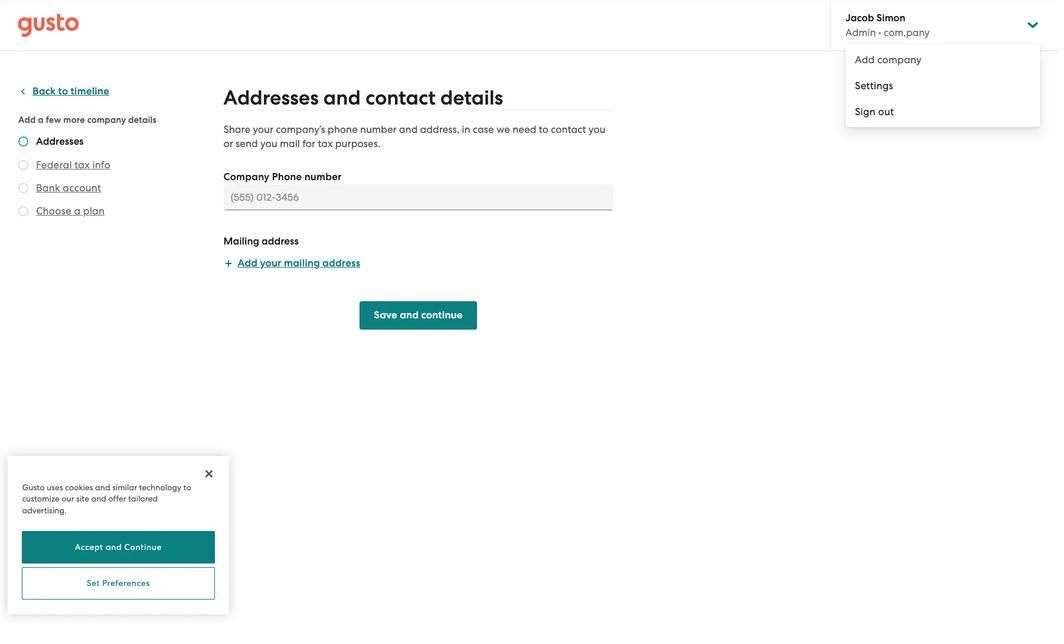 Task type: vqa. For each thing, say whether or not it's contained in the screenshot.
topmost Benefit
no



Task type: describe. For each thing, give the bounding box(es) containing it.
set preferences button
[[22, 567, 215, 600]]

for
[[303, 138, 316, 150]]

tailored
[[128, 494, 158, 503]]

jacob
[[846, 12, 875, 24]]

addresses and contact details
[[224, 86, 504, 110]]

addresses for addresses
[[36, 135, 84, 148]]

check image for federal
[[18, 160, 28, 170]]

mailing address
[[224, 235, 299, 248]]

0 horizontal spatial number
[[305, 171, 342, 183]]

address,
[[420, 124, 460, 135]]

check image for bank
[[18, 183, 28, 193]]

1 vertical spatial details
[[128, 115, 157, 125]]

info
[[92, 159, 111, 171]]

to inside share your company's phone number and address, in case we need to contact you or send you mail for tax purposes.
[[539, 124, 549, 135]]

in
[[462, 124, 471, 135]]

privacy link
[[56, 596, 86, 607]]

check image
[[18, 137, 28, 147]]

add for add a few more company details
[[18, 115, 36, 125]]

addresses list
[[18, 135, 164, 220]]

our
[[62, 494, 74, 503]]

offer
[[108, 494, 126, 503]]

•
[[879, 27, 882, 38]]

purposes.
[[336, 138, 381, 150]]

your for share
[[253, 124, 274, 135]]

settings
[[856, 80, 894, 92]]

accept and continue button
[[22, 531, 215, 564]]

company phone number
[[224, 171, 342, 183]]

simon
[[877, 12, 906, 24]]

customize
[[22, 494, 60, 503]]

gusto
[[22, 482, 45, 492]]

choose a plan button
[[36, 204, 105, 218]]

1 vertical spatial company
[[87, 115, 126, 125]]

com,pany
[[884, 27, 931, 38]]

add for add company
[[856, 54, 875, 66]]

cookies button
[[99, 594, 132, 609]]

a for add
[[38, 115, 44, 125]]

number inside share your company's phone number and address, in case we need to contact you or send you mail for tax purposes.
[[360, 124, 397, 135]]

send
[[236, 138, 258, 150]]

0 vertical spatial contact
[[366, 86, 436, 110]]

phone
[[272, 171, 302, 183]]

choose a plan
[[36, 205, 105, 217]]

preferences
[[102, 579, 150, 588]]

privacy
[[56, 596, 86, 607]]

gusto uses cookies and similar technology to customize our site and offer tailored advertising.
[[22, 482, 191, 515]]

federal
[[36, 159, 72, 171]]

a for choose
[[74, 205, 81, 217]]

terms
[[27, 596, 51, 607]]

tax inside share your company's phone number and address, in case we need to contact you or send you mail for tax purposes.
[[318, 138, 333, 150]]

accept
[[75, 543, 103, 552]]

federal tax info button
[[36, 158, 111, 172]]

and right site
[[91, 494, 106, 503]]

0 vertical spatial address
[[262, 235, 299, 248]]

accept and continue
[[75, 543, 162, 552]]

federal tax info
[[36, 159, 111, 171]]

back
[[33, 85, 56, 98]]

tax inside button
[[75, 159, 90, 171]]

sign out
[[856, 106, 895, 118]]

1 vertical spatial you
[[261, 138, 278, 150]]

and inside share your company's phone number and address, in case we need to contact you or send you mail for tax purposes.
[[399, 124, 418, 135]]

addresses for addresses and contact details
[[224, 86, 319, 110]]



Task type: locate. For each thing, give the bounding box(es) containing it.
bank account button
[[36, 181, 101, 195]]

0 horizontal spatial ,
[[51, 596, 54, 607]]

more
[[63, 115, 85, 125]]

1 horizontal spatial addresses
[[224, 86, 319, 110]]

and inside button
[[106, 543, 122, 552]]

tax right for
[[318, 138, 333, 150]]

1 vertical spatial to
[[539, 124, 549, 135]]

add company link
[[846, 47, 1041, 73]]

addresses inside list
[[36, 135, 84, 148]]

terms , privacy , & cookies
[[27, 596, 132, 607]]

a left plan
[[74, 205, 81, 217]]

0 vertical spatial company
[[878, 54, 922, 66]]

1 horizontal spatial contact
[[551, 124, 587, 135]]

address up the add your mailing address
[[262, 235, 299, 248]]

addresses up company's
[[224, 86, 319, 110]]

set
[[87, 579, 100, 588]]

your up the send
[[253, 124, 274, 135]]

0 vertical spatial number
[[360, 124, 397, 135]]

jacob simon admin • com,pany
[[846, 12, 931, 38]]

0 vertical spatial a
[[38, 115, 44, 125]]

check image for choose
[[18, 206, 28, 216]]

0 horizontal spatial addresses
[[36, 135, 84, 148]]

and inside button
[[400, 309, 419, 321]]

3 check image from the top
[[18, 206, 28, 216]]

1 check image from the top
[[18, 160, 28, 170]]

number
[[360, 124, 397, 135], [305, 171, 342, 183]]

back to timeline
[[33, 85, 109, 98]]

admin
[[846, 27, 877, 38]]

addresses down the 'few'
[[36, 135, 84, 148]]

bank account
[[36, 182, 101, 194]]

2 vertical spatial check image
[[18, 206, 28, 216]]

1 vertical spatial your
[[260, 257, 282, 269]]

,
[[51, 596, 54, 607], [86, 596, 88, 607]]

company right more
[[87, 115, 126, 125]]

1 vertical spatial tax
[[75, 159, 90, 171]]

mailing
[[224, 235, 259, 248]]

&
[[90, 596, 97, 607]]

0 vertical spatial you
[[589, 124, 606, 135]]

1 , from the left
[[51, 596, 54, 607]]

to right technology
[[184, 482, 191, 492]]

or
[[224, 138, 233, 150]]

phone
[[328, 124, 358, 135]]

0 vertical spatial add
[[856, 54, 875, 66]]

addresses
[[224, 86, 319, 110], [36, 135, 84, 148]]

you
[[589, 124, 606, 135], [261, 138, 278, 150]]

0 horizontal spatial details
[[128, 115, 157, 125]]

choose
[[36, 205, 72, 217]]

address right mailing
[[323, 257, 361, 269]]

0 horizontal spatial you
[[261, 138, 278, 150]]

0 vertical spatial addresses
[[224, 86, 319, 110]]

2 check image from the top
[[18, 183, 28, 193]]

contact right the need on the top
[[551, 124, 587, 135]]

0 vertical spatial check image
[[18, 160, 28, 170]]

share
[[224, 124, 251, 135]]

timeline
[[71, 85, 109, 98]]

number right phone
[[305, 171, 342, 183]]

advertising.
[[22, 506, 67, 515]]

your for add
[[260, 257, 282, 269]]

company
[[878, 54, 922, 66], [87, 115, 126, 125]]

and up the offer
[[95, 482, 110, 492]]

similar
[[112, 482, 137, 492]]

and left the address,
[[399, 124, 418, 135]]

technology
[[139, 482, 182, 492]]

mail
[[280, 138, 300, 150]]

details
[[441, 86, 504, 110], [128, 115, 157, 125]]

1 horizontal spatial tax
[[318, 138, 333, 150]]

company's
[[276, 124, 325, 135]]

cookies
[[65, 482, 93, 492]]

check image left choose
[[18, 206, 28, 216]]

to inside back to timeline button
[[58, 85, 68, 98]]

a inside button
[[74, 205, 81, 217]]

add
[[856, 54, 875, 66], [18, 115, 36, 125], [238, 257, 258, 269]]

few
[[46, 115, 61, 125]]

2 horizontal spatial add
[[856, 54, 875, 66]]

1 vertical spatial number
[[305, 171, 342, 183]]

to right the need on the top
[[539, 124, 549, 135]]

to
[[58, 85, 68, 98], [539, 124, 549, 135], [184, 482, 191, 492]]

uses
[[47, 482, 63, 492]]

, left &
[[86, 596, 88, 607]]

2 vertical spatial to
[[184, 482, 191, 492]]

1 vertical spatial contact
[[551, 124, 587, 135]]

0 horizontal spatial tax
[[75, 159, 90, 171]]

0 horizontal spatial to
[[58, 85, 68, 98]]

a left the 'few'
[[38, 115, 44, 125]]

terms link
[[27, 596, 51, 607]]

add company
[[856, 54, 922, 66]]

0 horizontal spatial add
[[18, 115, 36, 125]]

1 horizontal spatial ,
[[86, 596, 88, 607]]

contact
[[366, 86, 436, 110], [551, 124, 587, 135]]

company inside add company link
[[878, 54, 922, 66]]

tax
[[318, 138, 333, 150], [75, 159, 90, 171]]

contact up share your company's phone number and address, in case we need to contact you or send you mail for tax purposes.
[[366, 86, 436, 110]]

add down mailing at the top left
[[238, 257, 258, 269]]

share your company's phone number and address, in case we need to contact you or send you mail for tax purposes.
[[224, 124, 606, 150]]

0 vertical spatial details
[[441, 86, 504, 110]]

1 horizontal spatial address
[[323, 257, 361, 269]]

and up phone
[[324, 86, 361, 110]]

your down mailing address in the top left of the page
[[260, 257, 282, 269]]

2 vertical spatial add
[[238, 257, 258, 269]]

1 horizontal spatial a
[[74, 205, 81, 217]]

and
[[324, 86, 361, 110], [399, 124, 418, 135], [400, 309, 419, 321], [95, 482, 110, 492], [91, 494, 106, 503], [106, 543, 122, 552]]

bank
[[36, 182, 60, 194]]

save
[[374, 309, 398, 321]]

2 , from the left
[[86, 596, 88, 607]]

set preferences
[[87, 579, 150, 588]]

1 horizontal spatial to
[[184, 482, 191, 492]]

to inside gusto uses cookies and similar technology to customize our site and offer tailored advertising.
[[184, 482, 191, 492]]

save and continue
[[374, 309, 463, 321]]

account
[[63, 182, 101, 194]]

company
[[224, 171, 270, 183]]

check image down check icon
[[18, 160, 28, 170]]

address
[[262, 235, 299, 248], [323, 257, 361, 269]]

add for add your mailing address
[[238, 257, 258, 269]]

1 horizontal spatial details
[[441, 86, 504, 110]]

case
[[473, 124, 494, 135]]

0 horizontal spatial contact
[[366, 86, 436, 110]]

1 horizontal spatial you
[[589, 124, 606, 135]]

continue
[[124, 543, 162, 552]]

0 horizontal spatial company
[[87, 115, 126, 125]]

check image
[[18, 160, 28, 170], [18, 183, 28, 193], [18, 206, 28, 216]]

home image
[[18, 13, 79, 37]]

need
[[513, 124, 537, 135]]

1 vertical spatial add
[[18, 115, 36, 125]]

0 horizontal spatial a
[[38, 115, 44, 125]]

and right the 'save'
[[400, 309, 419, 321]]

mailing
[[284, 257, 320, 269]]

add your mailing address
[[238, 257, 361, 269]]

2 horizontal spatial to
[[539, 124, 549, 135]]

contact inside share your company's phone number and address, in case we need to contact you or send you mail for tax purposes.
[[551, 124, 587, 135]]

settings link
[[846, 73, 1041, 99]]

1 vertical spatial addresses
[[36, 135, 84, 148]]

1 horizontal spatial add
[[238, 257, 258, 269]]

1 vertical spatial a
[[74, 205, 81, 217]]

sign out button
[[846, 99, 1041, 125]]

add inside add company link
[[856, 54, 875, 66]]

to right back
[[58, 85, 68, 98]]

cookies
[[99, 596, 132, 607]]

1 vertical spatial check image
[[18, 183, 28, 193]]

1 horizontal spatial company
[[878, 54, 922, 66]]

add down admin
[[856, 54, 875, 66]]

plan
[[83, 205, 105, 217]]

number up purposes. at top left
[[360, 124, 397, 135]]

out
[[879, 106, 895, 118]]

1 vertical spatial address
[[323, 257, 361, 269]]

sign
[[856, 106, 876, 118]]

your
[[253, 124, 274, 135], [260, 257, 282, 269]]

0 vertical spatial to
[[58, 85, 68, 98]]

Company Phone number telephone field
[[224, 184, 614, 210]]

back to timeline button
[[18, 85, 109, 99]]

0 vertical spatial your
[[253, 124, 274, 135]]

we
[[497, 124, 511, 135]]

and right accept
[[106, 543, 122, 552]]

a
[[38, 115, 44, 125], [74, 205, 81, 217]]

add a few more company details
[[18, 115, 157, 125]]

add up check icon
[[18, 115, 36, 125]]

site
[[76, 494, 89, 503]]

your inside share your company's phone number and address, in case we need to contact you or send you mail for tax purposes.
[[253, 124, 274, 135]]

company down com,pany
[[878, 54, 922, 66]]

tax left info
[[75, 159, 90, 171]]

1 horizontal spatial number
[[360, 124, 397, 135]]

0 horizontal spatial address
[[262, 235, 299, 248]]

, left privacy link
[[51, 596, 54, 607]]

save and continue button
[[360, 301, 477, 330]]

0 vertical spatial tax
[[318, 138, 333, 150]]

check image left bank
[[18, 183, 28, 193]]

continue
[[422, 309, 463, 321]]



